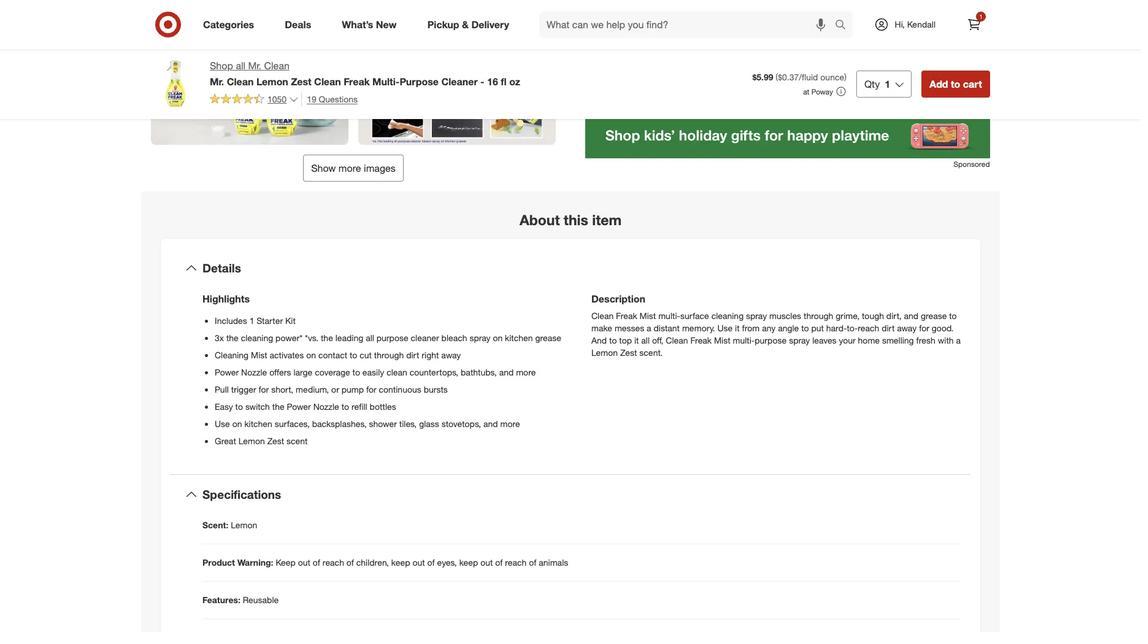 Task type: vqa. For each thing, say whether or not it's contained in the screenshot.
3rd the "to" from the left
no



Task type: locate. For each thing, give the bounding box(es) containing it.
2 vertical spatial 1
[[250, 315, 254, 326]]

1 horizontal spatial purpose
[[755, 335, 787, 345]]

more right bathtubs,
[[516, 367, 536, 377]]

all left off,
[[642, 335, 650, 345]]

what's
[[342, 18, 374, 30]]

all up cut
[[366, 333, 374, 343]]

0 horizontal spatial nozzle
[[241, 367, 267, 377]]

keep right eyes,
[[460, 557, 478, 568]]

1 horizontal spatial dirt
[[882, 323, 895, 333]]

use inside description clean freak mist multi-surface cleaning spray muscles through grime, tough dirt, and grease to make messes a distant memory. use it from any angle to put hard-to-reach dirt away for good. and to top it all off, clean freak mist multi-purpose spray leaves your home smelling fresh with a lemon zest scent.
[[718, 323, 733, 333]]

tiles,
[[399, 419, 417, 429]]

dirt down dirt,
[[882, 323, 895, 333]]

freak up messes
[[616, 311, 638, 321]]

backsplashes,
[[312, 419, 367, 429]]

1 horizontal spatial and
[[499, 367, 514, 377]]

details button
[[171, 249, 971, 288]]

surface inside button
[[632, 53, 661, 64]]

power down cleaning
[[215, 367, 239, 377]]

warning:
[[238, 557, 273, 568]]

grease left and
[[536, 333, 562, 343]]

dirt left the right
[[406, 350, 419, 360]]

multi- inside shop all mr. clean mr. clean lemon zest clean freak multi-purpose cleaner - 16 fl oz
[[373, 75, 400, 88]]

more right stovetops,
[[501, 419, 520, 429]]

0 vertical spatial 1
[[980, 13, 983, 20]]

1 horizontal spatial kitchen
[[505, 333, 533, 343]]

multi-surface button
[[586, 45, 661, 72]]

features:
[[203, 595, 241, 605]]

0 horizontal spatial zest
[[267, 436, 284, 446]]

0 vertical spatial dirt
[[882, 323, 895, 333]]

all
[[236, 60, 246, 72], [366, 333, 374, 343], [642, 335, 650, 345]]

a right the at
[[598, 28, 604, 41]]

0 vertical spatial surface
[[632, 53, 661, 64]]

1 horizontal spatial nozzle
[[313, 401, 339, 412]]

scent
[[287, 436, 308, 446]]

of right eyes,
[[496, 557, 503, 568]]

at
[[586, 28, 596, 41]]

0 horizontal spatial mr.
[[210, 75, 224, 88]]

through up put on the bottom
[[804, 311, 834, 321]]

lemon up 1050
[[257, 75, 288, 88]]

1 right kendall
[[980, 13, 983, 20]]

about
[[520, 211, 560, 229]]

scent: lemon
[[203, 520, 257, 530]]

&
[[462, 18, 469, 30]]

bottles
[[370, 401, 396, 412]]

to left put on the bottom
[[802, 323, 809, 333]]

2 vertical spatial mist
[[251, 350, 267, 360]]

1 horizontal spatial reach
[[505, 557, 527, 568]]

mr. right shop
[[248, 60, 262, 72]]

cleaning up from
[[712, 311, 744, 321]]

purpose down any
[[755, 335, 787, 345]]

to left refill
[[342, 401, 349, 412]]

1 horizontal spatial on
[[306, 350, 316, 360]]

1 keep from the left
[[392, 557, 410, 568]]

it right top
[[635, 335, 639, 345]]

1 horizontal spatial zest
[[291, 75, 312, 88]]

3 out from the left
[[481, 557, 493, 568]]

0 horizontal spatial freak
[[344, 75, 370, 88]]

on down '*vs.' at the bottom of page
[[306, 350, 316, 360]]

search button
[[830, 11, 859, 41]]

for up switch
[[259, 384, 269, 395]]

and right stovetops,
[[484, 419, 498, 429]]

0 horizontal spatial multi-
[[373, 75, 400, 88]]

1 vertical spatial kitchen
[[245, 419, 272, 429]]

lemon right the scent: on the left bottom of page
[[231, 520, 257, 530]]

trigger
[[231, 384, 256, 395]]

image of mr. clean lemon zest clean freak multi-purpose cleaner - 16 fl oz image
[[151, 59, 200, 108]]

hard-
[[827, 323, 847, 333]]

reach up home
[[858, 323, 880, 333]]

surfaces,
[[275, 419, 310, 429]]

lemon inside description clean freak mist multi-surface cleaning spray muscles through grime, tough dirt, and grease to make messes a distant memory. use it from any angle to put hard-to-reach dirt away for good. and to top it all off, clean freak mist multi-purpose spray leaves your home smelling fresh with a lemon zest scent.
[[592, 347, 618, 358]]

1 vertical spatial zest
[[621, 347, 637, 358]]

power up surfaces,
[[287, 401, 311, 412]]

mr.
[[248, 60, 262, 72], [210, 75, 224, 88]]

1 vertical spatial surface
[[681, 311, 709, 321]]

2 keep from the left
[[460, 557, 478, 568]]

bathtubs,
[[461, 367, 497, 377]]

product warning: keep out of reach of children, keep out of eyes, keep out of reach of animals
[[203, 557, 569, 568]]

1 horizontal spatial 1
[[885, 78, 891, 90]]

2 horizontal spatial mist
[[715, 335, 731, 345]]

home
[[859, 335, 880, 345]]

grease for 3x
[[536, 333, 562, 343]]

mist
[[640, 311, 656, 321], [715, 335, 731, 345], [251, 350, 267, 360]]

use on kitchen surfaces, backsplashes, shower tiles, glass stovetops, and more
[[215, 419, 520, 429]]

show more images
[[311, 162, 396, 174]]

mr. clean lemon zest clean freak multi-purpose cleaner - 16 fl oz, 5 of 15 image
[[151, 0, 349, 145]]

and right bathtubs,
[[499, 367, 514, 377]]

0 horizontal spatial for
[[259, 384, 269, 395]]

mr. clean lemon zest clean freak multi-purpose cleaner - 16 fl oz, 6 of 15 image
[[359, 0, 556, 145]]

zest up 19
[[291, 75, 312, 88]]

categories
[[203, 18, 254, 30]]

of left eyes,
[[428, 557, 435, 568]]

1 vertical spatial mr.
[[210, 75, 224, 88]]

1 horizontal spatial multi-
[[610, 53, 632, 64]]

clean up 19 questions
[[314, 75, 341, 88]]

spray up from
[[747, 311, 767, 321]]

16
[[487, 75, 498, 88]]

right
[[422, 350, 439, 360]]

power*
[[276, 333, 303, 343]]

mist right cleaning
[[251, 350, 267, 360]]

-
[[481, 75, 485, 88]]

3x
[[215, 333, 224, 343]]

1 horizontal spatial through
[[804, 311, 834, 321]]

more
[[339, 162, 361, 174], [516, 367, 536, 377], [501, 419, 520, 429]]

this
[[564, 211, 589, 229]]

0 horizontal spatial and
[[484, 419, 498, 429]]

great lemon zest scent
[[215, 436, 308, 446]]

to left easily
[[353, 367, 360, 377]]

to right the add
[[952, 78, 961, 90]]

includes
[[215, 315, 247, 326]]

keep right the children,
[[392, 557, 410, 568]]

0 vertical spatial on
[[493, 333, 503, 343]]

freak up questions
[[344, 75, 370, 88]]

2 vertical spatial a
[[957, 335, 961, 345]]

1 horizontal spatial mr.
[[248, 60, 262, 72]]

use
[[718, 323, 733, 333], [215, 419, 230, 429]]

multi- down from
[[733, 335, 755, 345]]

multi-
[[659, 311, 681, 321], [733, 335, 755, 345]]

all right shop
[[236, 60, 246, 72]]

on up bathtubs,
[[493, 333, 503, 343]]

reach
[[858, 323, 880, 333], [323, 557, 344, 568], [505, 557, 527, 568]]

image gallery element
[[151, 0, 556, 182]]

all inside description clean freak mist multi-surface cleaning spray muscles through grime, tough dirt, and grease to make messes a distant memory. use it from any angle to put hard-to-reach dirt away for good. and to top it all off, clean freak mist multi-purpose spray leaves your home smelling fresh with a lemon zest scent.
[[642, 335, 650, 345]]

cleaning down includes 1 starter kit
[[241, 333, 273, 343]]

lemon inside shop all mr. clean mr. clean lemon zest clean freak multi-purpose cleaner - 16 fl oz
[[257, 75, 288, 88]]

distant
[[654, 323, 680, 333]]

of left animals
[[529, 557, 537, 568]]

0 horizontal spatial cleaning
[[241, 333, 273, 343]]

cart
[[964, 78, 983, 90]]

hi, kendall
[[895, 19, 936, 29]]

4 of from the left
[[496, 557, 503, 568]]

freak down memory.
[[691, 335, 712, 345]]

multi- up distant
[[659, 311, 681, 321]]

reach inside description clean freak mist multi-surface cleaning spray muscles through grime, tough dirt, and grease to make messes a distant memory. use it from any angle to put hard-to-reach dirt away for good. and to top it all off, clean freak mist multi-purpose spray leaves your home smelling fresh with a lemon zest scent.
[[858, 323, 880, 333]]

a left distant
[[647, 323, 652, 333]]

0 vertical spatial nozzle
[[241, 367, 267, 377]]

2 horizontal spatial and
[[905, 311, 919, 321]]

with
[[938, 335, 954, 345]]

reusable
[[243, 595, 279, 605]]

and right dirt,
[[905, 311, 919, 321]]

0 vertical spatial and
[[905, 311, 919, 321]]

1 for includes 1 starter kit
[[250, 315, 254, 326]]

mr. down shop
[[210, 75, 224, 88]]

out right keep
[[298, 557, 311, 568]]

reach left animals
[[505, 557, 527, 568]]

lemon down and
[[592, 347, 618, 358]]

out right eyes,
[[481, 557, 493, 568]]

it left from
[[736, 323, 740, 333]]

1 vertical spatial a
[[647, 323, 652, 333]]

for inside description clean freak mist multi-surface cleaning spray muscles through grime, tough dirt, and grease to make messes a distant memory. use it from any angle to put hard-to-reach dirt away for good. and to top it all off, clean freak mist multi-purpose spray leaves your home smelling fresh with a lemon zest scent.
[[920, 323, 930, 333]]

tough
[[862, 311, 885, 321]]

0 vertical spatial through
[[804, 311, 834, 321]]

0 horizontal spatial grease
[[536, 333, 562, 343]]

0 vertical spatial multi-
[[659, 311, 681, 321]]

2 horizontal spatial reach
[[858, 323, 880, 333]]

0 vertical spatial grease
[[921, 311, 947, 321]]

through inside description clean freak mist multi-surface cleaning spray muscles through grime, tough dirt, and grease to make messes a distant memory. use it from any angle to put hard-to-reach dirt away for good. and to top it all off, clean freak mist multi-purpose spray leaves your home smelling fresh with a lemon zest scent.
[[804, 311, 834, 321]]

grease up good.
[[921, 311, 947, 321]]

1 left the starter
[[250, 315, 254, 326]]

power
[[215, 367, 239, 377], [287, 401, 311, 412]]

zest
[[291, 75, 312, 88], [621, 347, 637, 358], [267, 436, 284, 446]]

stovetops,
[[442, 419, 481, 429]]

$5.99
[[753, 72, 774, 82]]

cleaning mist activates on contact to cut through dirt right away
[[215, 350, 461, 360]]

surface inside description clean freak mist multi-surface cleaning spray muscles through grime, tough dirt, and grease to make messes a distant memory. use it from any angle to put hard-to-reach dirt away for good. and to top it all off, clean freak mist multi-purpose spray leaves your home smelling fresh with a lemon zest scent.
[[681, 311, 709, 321]]

1 vertical spatial away
[[442, 350, 461, 360]]

1 link
[[961, 11, 988, 38]]

the right 3x
[[226, 333, 239, 343]]

2 horizontal spatial the
[[321, 333, 333, 343]]

1 horizontal spatial power
[[287, 401, 311, 412]]

surface up memory.
[[681, 311, 709, 321]]

the down short,
[[272, 401, 285, 412]]

multi-
[[610, 53, 632, 64], [373, 75, 400, 88]]

0 horizontal spatial through
[[374, 350, 404, 360]]

of left the children,
[[347, 557, 354, 568]]

2 horizontal spatial out
[[481, 557, 493, 568]]

1
[[980, 13, 983, 20], [885, 78, 891, 90], [250, 315, 254, 326]]

1 vertical spatial it
[[635, 335, 639, 345]]

3x the cleaning power* *vs. the leading all purpose cleaner bleach spray on kitchen grease
[[215, 333, 562, 343]]

keep
[[276, 557, 296, 568]]

use left from
[[718, 323, 733, 333]]

0 horizontal spatial dirt
[[406, 350, 419, 360]]

away up smelling
[[898, 323, 917, 333]]

clean up 'make'
[[592, 311, 614, 321]]

kitchen
[[505, 333, 533, 343], [245, 419, 272, 429]]

0 vertical spatial it
[[736, 323, 740, 333]]

0 vertical spatial zest
[[291, 75, 312, 88]]

for down easily
[[366, 384, 377, 395]]

out left eyes,
[[413, 557, 425, 568]]

to inside button
[[952, 78, 961, 90]]

0 horizontal spatial all
[[236, 60, 246, 72]]

2 vertical spatial more
[[501, 419, 520, 429]]

3 of from the left
[[428, 557, 435, 568]]

purpose left cleaner
[[377, 333, 409, 343]]

power nozzle offers large coverage to easily clean countertops, bathtubs, and more
[[215, 367, 536, 377]]

2 vertical spatial zest
[[267, 436, 284, 446]]

spray down angle
[[790, 335, 810, 345]]

2 horizontal spatial zest
[[621, 347, 637, 358]]

0 horizontal spatial use
[[215, 419, 230, 429]]

0 horizontal spatial keep
[[392, 557, 410, 568]]

19
[[307, 94, 317, 104]]

reach left the children,
[[323, 557, 344, 568]]

spray right bleach
[[470, 333, 491, 343]]

through down 3x the cleaning power* *vs. the leading all purpose cleaner bleach spray on kitchen grease
[[374, 350, 404, 360]]

more right the show at left
[[339, 162, 361, 174]]

more inside button
[[339, 162, 361, 174]]

1 horizontal spatial multi-
[[733, 335, 755, 345]]

1 vertical spatial freak
[[616, 311, 638, 321]]

1 horizontal spatial use
[[718, 323, 733, 333]]

1 vertical spatial multi-
[[733, 335, 755, 345]]

1 horizontal spatial cleaning
[[712, 311, 744, 321]]

2 horizontal spatial all
[[642, 335, 650, 345]]

nozzle down pull trigger for short, medium, or pump for continuous bursts
[[313, 401, 339, 412]]

glass
[[419, 419, 439, 429]]

0 vertical spatial mist
[[640, 311, 656, 321]]

1 vertical spatial grease
[[536, 333, 562, 343]]

1 out from the left
[[298, 557, 311, 568]]

cut
[[360, 350, 372, 360]]

of right keep
[[313, 557, 320, 568]]

mist down memory.
[[715, 335, 731, 345]]

on up great
[[232, 419, 242, 429]]

0 vertical spatial away
[[898, 323, 917, 333]]

purpose inside description clean freak mist multi-surface cleaning spray muscles through grime, tough dirt, and grease to make messes a distant memory. use it from any angle to put hard-to-reach dirt away for good. and to top it all off, clean freak mist multi-purpose spray leaves your home smelling fresh with a lemon zest scent.
[[755, 335, 787, 345]]

1 horizontal spatial it
[[736, 323, 740, 333]]

surface down the glance
[[632, 53, 661, 64]]

clean up 1050 link
[[227, 75, 254, 88]]

1 vertical spatial dirt
[[406, 350, 419, 360]]

from
[[743, 323, 760, 333]]

2 horizontal spatial for
[[920, 323, 930, 333]]

pull
[[215, 384, 229, 395]]

a right with
[[957, 335, 961, 345]]

away down bleach
[[442, 350, 461, 360]]

nozzle up trigger
[[241, 367, 267, 377]]

1 horizontal spatial grease
[[921, 311, 947, 321]]

0 horizontal spatial reach
[[323, 557, 344, 568]]

the
[[226, 333, 239, 343], [321, 333, 333, 343], [272, 401, 285, 412]]

add to cart
[[930, 78, 983, 90]]

1 horizontal spatial mist
[[640, 311, 656, 321]]

use down easy
[[215, 419, 230, 429]]

mist up messes
[[640, 311, 656, 321]]

leading
[[336, 333, 364, 343]]

zest left scent
[[267, 436, 284, 446]]

1 vertical spatial nozzle
[[313, 401, 339, 412]]

*vs.
[[305, 333, 319, 343]]

cleaning
[[215, 350, 249, 360]]

messes
[[615, 323, 645, 333]]

grease inside description clean freak mist multi-surface cleaning spray muscles through grime, tough dirt, and grease to make messes a distant memory. use it from any angle to put hard-to-reach dirt away for good. and to top it all off, clean freak mist multi-purpose spray leaves your home smelling fresh with a lemon zest scent.
[[921, 311, 947, 321]]

the right '*vs.' at the bottom of page
[[321, 333, 333, 343]]

1 horizontal spatial spray
[[747, 311, 767, 321]]

for
[[920, 323, 930, 333], [259, 384, 269, 395], [366, 384, 377, 395]]

continuous
[[379, 384, 422, 395]]

0 horizontal spatial purpose
[[377, 333, 409, 343]]

zest down top
[[621, 347, 637, 358]]

for up fresh
[[920, 323, 930, 333]]

1 right qty
[[885, 78, 891, 90]]

0 vertical spatial freak
[[344, 75, 370, 88]]

0 horizontal spatial it
[[635, 335, 639, 345]]

1 horizontal spatial keep
[[460, 557, 478, 568]]



Task type: describe. For each thing, give the bounding box(es) containing it.
smelling
[[883, 335, 914, 345]]

shop all mr. clean mr. clean lemon zest clean freak multi-purpose cleaner - 16 fl oz
[[210, 60, 521, 88]]

pump
[[342, 384, 364, 395]]

2 horizontal spatial 1
[[980, 13, 983, 20]]

$0.37
[[779, 72, 799, 82]]

fresh
[[917, 335, 936, 345]]

bleach
[[442, 333, 467, 343]]

bursts
[[424, 384, 448, 395]]

pickup & delivery link
[[417, 11, 525, 38]]

0 vertical spatial kitchen
[[505, 333, 533, 343]]

medium,
[[296, 384, 329, 395]]

0 horizontal spatial kitchen
[[245, 419, 272, 429]]

advertisement region
[[586, 112, 991, 158]]

0 horizontal spatial away
[[442, 350, 461, 360]]

)
[[845, 72, 847, 82]]

offers
[[270, 367, 291, 377]]

ounce
[[821, 72, 845, 82]]

cleaning inside description clean freak mist multi-surface cleaning spray muscles through grime, tough dirt, and grease to make messes a distant memory. use it from any angle to put hard-to-reach dirt away for good. and to top it all off, clean freak mist multi-purpose spray leaves your home smelling fresh with a lemon zest scent.
[[712, 311, 744, 321]]

and inside description clean freak mist multi-surface cleaning spray muscles through grime, tough dirt, and grease to make messes a distant memory. use it from any angle to put hard-to-reach dirt away for good. and to top it all off, clean freak mist multi-purpose spray leaves your home smelling fresh with a lemon zest scent.
[[905, 311, 919, 321]]

1 vertical spatial and
[[499, 367, 514, 377]]

hi,
[[895, 19, 905, 29]]

pickup & delivery
[[428, 18, 510, 30]]

2 vertical spatial and
[[484, 419, 498, 429]]

muscles
[[770, 311, 802, 321]]

1 vertical spatial mist
[[715, 335, 731, 345]]

1050
[[268, 94, 287, 105]]

refill
[[352, 401, 367, 412]]

0 horizontal spatial mist
[[251, 350, 267, 360]]

0 vertical spatial power
[[215, 367, 239, 377]]

about this item
[[520, 211, 622, 229]]

any
[[763, 323, 776, 333]]

item
[[593, 211, 622, 229]]

pull trigger for short, medium, or pump for continuous bursts
[[215, 384, 448, 395]]

2 out from the left
[[413, 557, 425, 568]]

2 horizontal spatial spray
[[790, 335, 810, 345]]

to right easy
[[235, 401, 243, 412]]

top
[[620, 335, 632, 345]]

short,
[[271, 384, 294, 395]]

dirt inside description clean freak mist multi-surface cleaning spray muscles through grime, tough dirt, and grease to make messes a distant memory. use it from any angle to put hard-to-reach dirt away for good. and to top it all off, clean freak mist multi-purpose spray leaves your home smelling fresh with a lemon zest scent.
[[882, 323, 895, 333]]

to-
[[847, 323, 858, 333]]

animals
[[539, 557, 569, 568]]

scent.
[[640, 347, 663, 358]]

includes 1 starter kit
[[215, 315, 296, 326]]

to up good.
[[950, 311, 957, 321]]

countertops,
[[410, 367, 459, 377]]

details
[[203, 261, 241, 275]]

to left cut
[[350, 350, 358, 360]]

or
[[332, 384, 339, 395]]

freak inside shop all mr. clean mr. clean lemon zest clean freak multi-purpose cleaner - 16 fl oz
[[344, 75, 370, 88]]

lemon right great
[[239, 436, 265, 446]]

sponsored
[[954, 160, 991, 169]]

multi-surface
[[610, 53, 661, 64]]

great
[[215, 436, 236, 446]]

cleaner
[[411, 333, 439, 343]]

1 for qty 1
[[885, 78, 891, 90]]

0 horizontal spatial on
[[232, 419, 242, 429]]

pickup
[[428, 18, 460, 30]]

kit
[[285, 315, 296, 326]]

1 horizontal spatial the
[[272, 401, 285, 412]]

shower
[[369, 419, 397, 429]]

0 horizontal spatial a
[[598, 28, 604, 41]]

multi- inside button
[[610, 53, 632, 64]]

put
[[812, 323, 824, 333]]

children,
[[357, 557, 389, 568]]

5 of from the left
[[529, 557, 537, 568]]

0 horizontal spatial spray
[[470, 333, 491, 343]]

1 horizontal spatial all
[[366, 333, 374, 343]]

product
[[203, 557, 235, 568]]

zest inside shop all mr. clean mr. clean lemon zest clean freak multi-purpose cleaner - 16 fl oz
[[291, 75, 312, 88]]

easy
[[215, 401, 233, 412]]

good.
[[932, 323, 954, 333]]

all inside shop all mr. clean mr. clean lemon zest clean freak multi-purpose cleaner - 16 fl oz
[[236, 60, 246, 72]]

0 horizontal spatial the
[[226, 333, 239, 343]]

your
[[839, 335, 856, 345]]

qty 1
[[865, 78, 891, 90]]

questions
[[319, 94, 358, 104]]

what's new link
[[332, 11, 412, 38]]

show more images button
[[303, 155, 404, 182]]

specifications
[[203, 487, 281, 501]]

highlights
[[203, 293, 250, 305]]

1 vertical spatial power
[[287, 401, 311, 412]]

1 horizontal spatial for
[[366, 384, 377, 395]]

at a glance
[[586, 28, 638, 41]]

clean
[[387, 367, 407, 377]]

angle
[[778, 323, 799, 333]]

add to cart button
[[922, 71, 991, 98]]

zest inside description clean freak mist multi-surface cleaning spray muscles through grime, tough dirt, and grease to make messes a distant memory. use it from any angle to put hard-to-reach dirt away for good. and to top it all off, clean freak mist multi-purpose spray leaves your home smelling fresh with a lemon zest scent.
[[621, 347, 637, 358]]

deals link
[[275, 11, 327, 38]]

1050 link
[[210, 93, 299, 108]]

cleaner
[[442, 75, 478, 88]]

large
[[294, 367, 313, 377]]

easy to switch the power nozzle to refill bottles
[[215, 401, 396, 412]]

1 vertical spatial on
[[306, 350, 316, 360]]

dirt,
[[887, 311, 902, 321]]

images
[[364, 162, 396, 174]]

fl
[[501, 75, 507, 88]]

1 horizontal spatial a
[[647, 323, 652, 333]]

1 vertical spatial use
[[215, 419, 230, 429]]

add
[[930, 78, 949, 90]]

description
[[592, 293, 646, 305]]

grime,
[[836, 311, 860, 321]]

1 of from the left
[[313, 557, 320, 568]]

away inside description clean freak mist multi-surface cleaning spray muscles through grime, tough dirt, and grease to make messes a distant memory. use it from any angle to put hard-to-reach dirt away for good. and to top it all off, clean freak mist multi-purpose spray leaves your home smelling fresh with a lemon zest scent.
[[898, 323, 917, 333]]

poway
[[812, 87, 834, 96]]

2 horizontal spatial a
[[957, 335, 961, 345]]

2 of from the left
[[347, 557, 354, 568]]

search
[[830, 19, 859, 32]]

features: reusable
[[203, 595, 279, 605]]

clean up 1050
[[264, 60, 290, 72]]

categories link
[[193, 11, 270, 38]]

grease for description
[[921, 311, 947, 321]]

1 vertical spatial more
[[516, 367, 536, 377]]

0 horizontal spatial multi-
[[659, 311, 681, 321]]

0 vertical spatial mr.
[[248, 60, 262, 72]]

description clean freak mist multi-surface cleaning spray muscles through grime, tough dirt, and grease to make messes a distant memory. use it from any angle to put hard-to-reach dirt away for good. and to top it all off, clean freak mist multi-purpose spray leaves your home smelling fresh with a lemon zest scent.
[[592, 293, 961, 358]]

2 horizontal spatial freak
[[691, 335, 712, 345]]

memory.
[[683, 323, 716, 333]]

to left top
[[610, 335, 617, 345]]

coverage
[[315, 367, 350, 377]]

clean down distant
[[666, 335, 688, 345]]

shop
[[210, 60, 233, 72]]

19 questions link
[[302, 93, 358, 107]]

2 horizontal spatial on
[[493, 333, 503, 343]]

1 vertical spatial cleaning
[[241, 333, 273, 343]]

purpose
[[400, 75, 439, 88]]

What can we help you find? suggestions appear below search field
[[540, 11, 838, 38]]

eyes,
[[437, 557, 457, 568]]

at
[[804, 87, 810, 96]]



